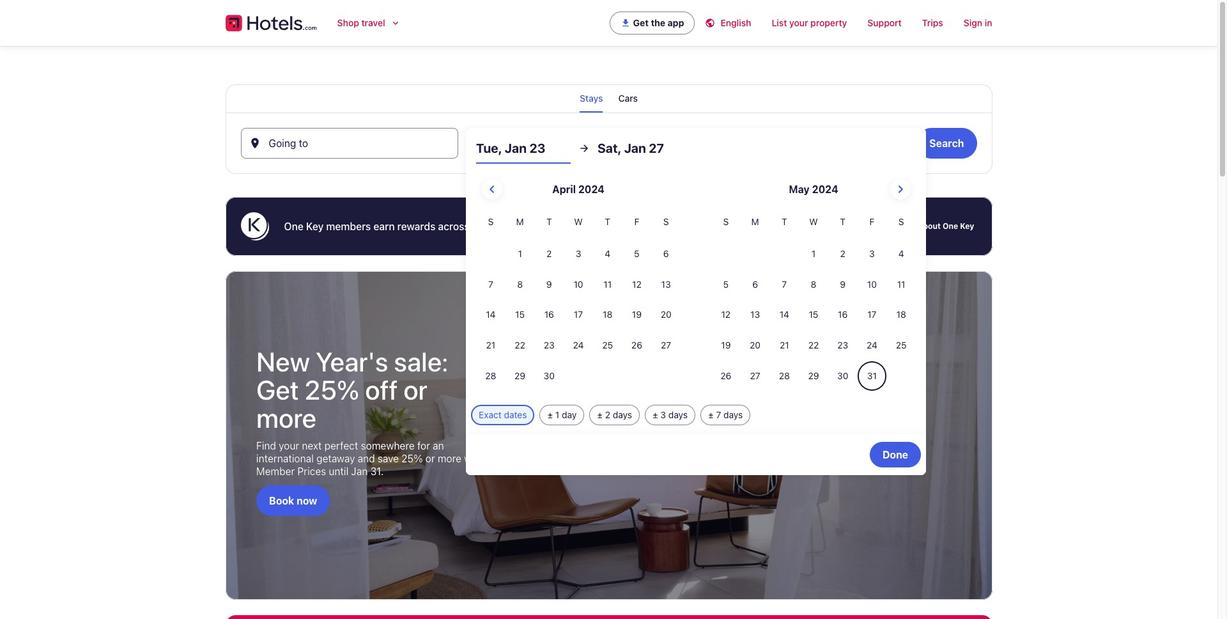 Task type: vqa. For each thing, say whether or not it's contained in the screenshot.
second 15 button
yes



Task type: describe. For each thing, give the bounding box(es) containing it.
13 for topmost 13 button
[[662, 279, 671, 290]]

1 horizontal spatial get
[[634, 17, 649, 28]]

tue, jan 23
[[477, 141, 546, 155]]

2024 for april 2024
[[579, 184, 605, 195]]

days for ± 7 days
[[724, 409, 743, 420]]

shop
[[337, 17, 359, 28]]

19 inside april 2024 element
[[632, 309, 642, 320]]

1 horizontal spatial 27 button
[[741, 361, 770, 391]]

off
[[365, 374, 398, 406]]

2 22 button from the left
[[800, 331, 829, 360]]

± for ± 3 days
[[653, 409, 659, 420]]

3 button for may 2024
[[858, 239, 887, 268]]

download the app button image
[[621, 18, 631, 28]]

23 inside may 2024 element
[[838, 340, 849, 351]]

23 inside april 2024 element
[[544, 340, 555, 351]]

search button
[[917, 128, 978, 159]]

2 28 button from the left
[[770, 361, 800, 391]]

about
[[919, 221, 941, 231]]

29 for first 29 button from right
[[809, 370, 820, 381]]

one key members earn rewards across expedia, hotels.com, and vrbo
[[284, 221, 618, 232]]

0 vertical spatial 13 button
[[652, 270, 681, 299]]

exact dates
[[479, 409, 527, 420]]

1 30 button from the left
[[535, 361, 564, 391]]

1 23 button from the left
[[535, 331, 564, 360]]

2 21 button from the left
[[770, 331, 800, 360]]

learn about one key
[[895, 221, 975, 231]]

exact
[[479, 409, 502, 420]]

4 t from the left
[[841, 216, 846, 227]]

31
[[868, 370, 877, 381]]

-
[[528, 143, 533, 154]]

2 11 button from the left
[[887, 270, 917, 299]]

6 for 6 button within may 2024 element
[[753, 279, 759, 290]]

31.
[[370, 466, 384, 477]]

sat, jan 27
[[598, 141, 664, 155]]

7 for 7 'button' in the april 2024 element
[[489, 279, 494, 290]]

10 inside may 2024 element
[[868, 279, 877, 290]]

1 vertical spatial 12 button
[[712, 300, 741, 330]]

27 inside april 2024 element
[[661, 340, 672, 351]]

15 for first 15 button from the right
[[809, 309, 819, 320]]

1 9 button from the left
[[535, 270, 564, 299]]

day
[[562, 409, 577, 420]]

27 inside button
[[649, 141, 664, 155]]

new year's sale: get 25% off or more find your next perfect somewhere for an international getaway and save 25% or more with member prices until jan 31.
[[256, 345, 484, 477]]

tue, jan 23 button
[[477, 133, 571, 164]]

1 horizontal spatial one
[[943, 221, 959, 231]]

may 2024 element
[[712, 215, 917, 392]]

13 for the bottom 13 button
[[751, 309, 761, 320]]

m for may 2024
[[752, 216, 760, 227]]

16 for 1st 16 button
[[545, 309, 554, 320]]

3 for april 2024
[[576, 248, 582, 259]]

jan 23 - jan 27
[[494, 143, 567, 154]]

sat, jan 27 button
[[598, 133, 693, 164]]

may 2024
[[789, 184, 839, 195]]

member
[[256, 466, 295, 477]]

support
[[868, 17, 902, 28]]

2 30 button from the left
[[829, 361, 858, 391]]

may
[[789, 184, 810, 195]]

across
[[438, 221, 470, 232]]

in
[[985, 17, 993, 28]]

perfect
[[324, 440, 358, 452]]

24 for 1st 24 button from right
[[867, 340, 878, 351]]

trips link
[[913, 10, 954, 36]]

new
[[256, 345, 310, 377]]

26 for 26 button to the bottom
[[721, 370, 732, 381]]

sat,
[[598, 141, 622, 155]]

earn
[[374, 221, 395, 232]]

26 for 26 button to the top
[[632, 340, 643, 351]]

1 horizontal spatial key
[[961, 221, 975, 231]]

jan 23 - jan 27 button
[[466, 128, 684, 159]]

sign in
[[964, 17, 993, 28]]

2 for april 2024
[[547, 248, 552, 259]]

0 vertical spatial 26 button
[[623, 331, 652, 360]]

1 vertical spatial or
[[425, 453, 435, 464]]

1 horizontal spatial 25%
[[401, 453, 423, 464]]

year's
[[316, 345, 388, 377]]

next
[[302, 440, 322, 452]]

the
[[651, 17, 666, 28]]

3 button for april 2024
[[564, 239, 593, 268]]

your inside "new year's sale: get 25% off or more find your next perfect somewhere for an international getaway and save 25% or more with member prices until jan 31."
[[279, 440, 299, 452]]

dates
[[504, 409, 527, 420]]

0 horizontal spatial 20
[[661, 309, 672, 320]]

16 for second 16 button from left
[[839, 309, 848, 320]]

8 for 2nd 8 button from the right
[[518, 279, 523, 290]]

14 inside may 2024 element
[[780, 309, 790, 320]]

22 inside april 2024 element
[[515, 340, 526, 351]]

4 for april 2024
[[605, 248, 611, 259]]

english button
[[696, 10, 762, 36]]

0 vertical spatial your
[[790, 17, 809, 28]]

property
[[811, 17, 848, 28]]

4 s from the left
[[899, 216, 905, 227]]

w for april
[[575, 216, 583, 227]]

0 horizontal spatial one
[[284, 221, 304, 232]]

app
[[668, 17, 685, 28]]

hotels.com,
[[516, 221, 573, 232]]

2 button for april 2024
[[535, 239, 564, 268]]

± 2 days
[[598, 409, 633, 420]]

21 for 1st 21 button
[[486, 340, 496, 351]]

15 for 1st 15 button
[[516, 309, 525, 320]]

book now
[[269, 495, 317, 507]]

11 for second 11 button from left
[[898, 279, 906, 290]]

tab list inside new year's sale: get 25% off or more main content
[[225, 84, 993, 113]]

somewhere
[[361, 440, 415, 452]]

4 for may 2024
[[899, 248, 905, 259]]

1 for may
[[812, 248, 816, 259]]

get the app link
[[610, 12, 696, 35]]

± 3 days
[[653, 409, 688, 420]]

stays link
[[580, 84, 603, 113]]

1 vertical spatial 5 button
[[712, 270, 741, 299]]

days for ± 2 days
[[613, 409, 633, 420]]

rewards
[[398, 221, 436, 232]]

17 for first 17 button from the right
[[868, 309, 877, 320]]

book
[[269, 495, 294, 507]]

1 horizontal spatial 20 button
[[741, 331, 770, 360]]

1 29 button from the left
[[506, 361, 535, 391]]

0 horizontal spatial key
[[306, 221, 324, 232]]

english
[[721, 17, 752, 28]]

vrbo
[[596, 221, 618, 232]]

done button
[[870, 442, 922, 467]]

tue,
[[477, 141, 502, 155]]

5 for the bottommost "5" button
[[724, 279, 729, 290]]

search
[[930, 138, 965, 149]]

2 29 button from the left
[[800, 361, 829, 391]]

find
[[256, 440, 276, 452]]

1 vertical spatial more
[[438, 453, 461, 464]]

7 button inside may 2024 element
[[770, 270, 800, 299]]

6 button inside april 2024 element
[[652, 239, 681, 268]]

2 10 button from the left
[[858, 270, 887, 299]]

6 button inside may 2024 element
[[741, 270, 770, 299]]

save
[[378, 453, 399, 464]]

1 8 button from the left
[[506, 270, 535, 299]]

1 17 button from the left
[[564, 300, 593, 330]]

0 horizontal spatial 19 button
[[623, 300, 652, 330]]

10 inside april 2024 element
[[574, 279, 584, 290]]

1 21 button from the left
[[477, 331, 506, 360]]

22 inside may 2024 element
[[809, 340, 819, 351]]

now
[[297, 495, 317, 507]]

0 vertical spatial and
[[575, 221, 593, 232]]

m for april 2024
[[516, 216, 524, 227]]

2 9 button from the left
[[829, 270, 858, 299]]

f for may 2024
[[870, 216, 875, 227]]

until
[[329, 466, 348, 477]]

1 15 button from the left
[[506, 300, 535, 330]]

12 inside april 2024 element
[[633, 279, 642, 290]]

1 horizontal spatial 1
[[556, 409, 560, 420]]

30 inside april 2024 element
[[544, 370, 555, 381]]

for
[[417, 440, 430, 452]]

± 7 days
[[709, 409, 743, 420]]

28 inside april 2024 element
[[486, 370, 497, 381]]

application inside new year's sale: get 25% off or more main content
[[477, 174, 917, 392]]

inside a bright image
[[225, 271, 993, 600]]

0 vertical spatial more
[[256, 402, 316, 434]]

previous month image
[[485, 182, 500, 197]]

1 28 button from the left
[[477, 361, 506, 391]]

getaway
[[316, 453, 355, 464]]

cars link
[[619, 84, 638, 113]]

april 2024
[[553, 184, 605, 195]]

1 horizontal spatial 2
[[605, 409, 611, 420]]

list your property link
[[762, 10, 858, 36]]



Task type: locate. For each thing, give the bounding box(es) containing it.
5
[[635, 248, 640, 259], [724, 279, 729, 290]]

1 24 from the left
[[573, 340, 584, 351]]

10 button
[[564, 270, 593, 299], [858, 270, 887, 299]]

1 15 from the left
[[516, 309, 525, 320]]

2 17 from the left
[[868, 309, 877, 320]]

1 vertical spatial 13 button
[[741, 300, 770, 330]]

19 inside may 2024 element
[[722, 340, 731, 351]]

0 horizontal spatial 20 button
[[652, 300, 681, 330]]

days for ± 3 days
[[669, 409, 688, 420]]

9 for 2nd 9 button from the left
[[841, 279, 846, 290]]

29 inside may 2024 element
[[809, 370, 820, 381]]

12
[[633, 279, 642, 290], [722, 309, 731, 320]]

1 vertical spatial 12
[[722, 309, 731, 320]]

2 8 from the left
[[811, 279, 817, 290]]

1 horizontal spatial 17 button
[[858, 300, 887, 330]]

0 vertical spatial get
[[634, 17, 649, 28]]

29
[[515, 370, 526, 381], [809, 370, 820, 381]]

with
[[464, 453, 484, 464]]

w for may
[[810, 216, 818, 227]]

2 14 button from the left
[[770, 300, 800, 330]]

jan
[[505, 141, 527, 155], [625, 141, 646, 155], [494, 143, 511, 154], [536, 143, 552, 154], [351, 466, 368, 477]]

0 horizontal spatial 2024
[[579, 184, 605, 195]]

26 inside april 2024 element
[[632, 340, 643, 351]]

1 22 button from the left
[[506, 331, 535, 360]]

1 horizontal spatial 12
[[722, 309, 731, 320]]

21 inside may 2024 element
[[780, 340, 790, 351]]

0 vertical spatial 27 button
[[652, 331, 681, 360]]

20 button
[[652, 300, 681, 330], [741, 331, 770, 360]]

hotels logo image
[[225, 13, 317, 33]]

1 8 from the left
[[518, 279, 523, 290]]

s
[[488, 216, 494, 227], [664, 216, 669, 227], [724, 216, 729, 227], [899, 216, 905, 227]]

2 21 from the left
[[780, 340, 790, 351]]

1 s from the left
[[488, 216, 494, 227]]

16 button
[[535, 300, 564, 330], [829, 300, 858, 330]]

one
[[284, 221, 304, 232], [943, 221, 959, 231]]

0 horizontal spatial 25
[[603, 340, 613, 351]]

5 inside may 2024 element
[[724, 279, 729, 290]]

1 horizontal spatial 23 button
[[829, 331, 858, 360]]

shop travel
[[337, 17, 385, 28]]

2 f from the left
[[870, 216, 875, 227]]

2 25 button from the left
[[887, 331, 917, 360]]

f
[[635, 216, 640, 227], [870, 216, 875, 227]]

1 horizontal spatial 25
[[897, 340, 907, 351]]

7
[[489, 279, 494, 290], [782, 279, 787, 290], [717, 409, 722, 420]]

1 11 button from the left
[[593, 270, 623, 299]]

travel
[[362, 17, 385, 28]]

0 horizontal spatial 5
[[635, 248, 640, 259]]

2 8 button from the left
[[800, 270, 829, 299]]

2 15 from the left
[[809, 309, 819, 320]]

± right ± 2 days
[[653, 409, 659, 420]]

8 for 1st 8 button from the right
[[811, 279, 817, 290]]

± for ± 7 days
[[709, 409, 714, 420]]

an
[[433, 440, 444, 452]]

3 t from the left
[[782, 216, 788, 227]]

6 for 6 button within the april 2024 element
[[664, 248, 669, 259]]

april
[[553, 184, 576, 195]]

get inside "new year's sale: get 25% off or more find your next perfect somewhere for an international getaway and save 25% or more with member prices until jan 31."
[[256, 374, 299, 406]]

0 horizontal spatial f
[[635, 216, 640, 227]]

0 horizontal spatial 7 button
[[477, 270, 506, 299]]

4 button
[[593, 239, 623, 268], [887, 239, 917, 268]]

11 down vrbo
[[604, 279, 612, 290]]

± left day
[[548, 409, 553, 420]]

0 horizontal spatial 29
[[515, 370, 526, 381]]

1 horizontal spatial 22 button
[[800, 331, 829, 360]]

1 horizontal spatial 4 button
[[887, 239, 917, 268]]

1 14 button from the left
[[477, 300, 506, 330]]

17 inside may 2024 element
[[868, 309, 877, 320]]

get the app
[[634, 17, 685, 28]]

2 7 button from the left
[[770, 270, 800, 299]]

1 16 button from the left
[[535, 300, 564, 330]]

4 button for may 2024
[[887, 239, 917, 268]]

1 m from the left
[[516, 216, 524, 227]]

2 10 from the left
[[868, 279, 877, 290]]

and
[[575, 221, 593, 232], [358, 453, 375, 464]]

days left ± 7 days
[[669, 409, 688, 420]]

25 button
[[593, 331, 623, 360], [887, 331, 917, 360]]

1 horizontal spatial 14 button
[[770, 300, 800, 330]]

24
[[573, 340, 584, 351], [867, 340, 878, 351]]

2024 for may 2024
[[813, 184, 839, 195]]

key right about on the top of the page
[[961, 221, 975, 231]]

2 25 from the left
[[897, 340, 907, 351]]

3 s from the left
[[724, 216, 729, 227]]

11 for 1st 11 button from left
[[604, 279, 612, 290]]

3 inside april 2024 element
[[576, 248, 582, 259]]

2 button
[[535, 239, 564, 268], [829, 239, 858, 268]]

2 4 from the left
[[899, 248, 905, 259]]

one right about on the top of the page
[[943, 221, 959, 231]]

± for ± 2 days
[[598, 409, 603, 420]]

8 inside april 2024 element
[[518, 279, 523, 290]]

0 horizontal spatial 25 button
[[593, 331, 623, 360]]

international
[[256, 453, 314, 464]]

1 9 from the left
[[547, 279, 552, 290]]

29 left 31
[[809, 370, 820, 381]]

2 2 button from the left
[[829, 239, 858, 268]]

29 inside april 2024 element
[[515, 370, 526, 381]]

3
[[576, 248, 582, 259], [870, 248, 875, 259], [661, 409, 666, 420]]

and left vrbo
[[575, 221, 593, 232]]

days right ± 3 days
[[724, 409, 743, 420]]

11 button down vrbo
[[593, 270, 623, 299]]

0 horizontal spatial 15
[[516, 309, 525, 320]]

1 vertical spatial your
[[279, 440, 299, 452]]

13 inside april 2024 element
[[662, 279, 671, 290]]

9 button
[[535, 270, 564, 299], [829, 270, 858, 299]]

sign in button
[[954, 10, 1003, 36]]

1 horizontal spatial 15 button
[[800, 300, 829, 330]]

1 10 from the left
[[574, 279, 584, 290]]

1 21 from the left
[[486, 340, 496, 351]]

7 button inside april 2024 element
[[477, 270, 506, 299]]

members
[[326, 221, 371, 232]]

1 for april
[[518, 248, 522, 259]]

0 horizontal spatial 21
[[486, 340, 496, 351]]

2 1 button from the left
[[800, 239, 829, 268]]

20
[[661, 309, 672, 320], [750, 340, 761, 351]]

application containing april 2024
[[477, 174, 917, 392]]

0 horizontal spatial w
[[575, 216, 583, 227]]

learn about one key link
[[893, 216, 978, 237]]

2 ± from the left
[[598, 409, 603, 420]]

f for april 2024
[[635, 216, 640, 227]]

trailing image
[[390, 18, 401, 28]]

5 for topmost "5" button
[[635, 248, 640, 259]]

directional image
[[579, 143, 590, 154]]

30
[[544, 370, 555, 381], [838, 370, 849, 381]]

your right the list
[[790, 17, 809, 28]]

0 horizontal spatial 13 button
[[652, 270, 681, 299]]

1 25 from the left
[[603, 340, 613, 351]]

25
[[603, 340, 613, 351], [897, 340, 907, 351]]

get up find
[[256, 374, 299, 406]]

and up 31.
[[358, 453, 375, 464]]

10
[[574, 279, 584, 290], [868, 279, 877, 290]]

2 16 from the left
[[839, 309, 848, 320]]

1 vertical spatial 26 button
[[712, 361, 741, 391]]

2 18 from the left
[[897, 309, 907, 320]]

1 11 from the left
[[604, 279, 612, 290]]

4 down vrbo
[[605, 248, 611, 259]]

± right ± 3 days
[[709, 409, 714, 420]]

0 horizontal spatial 25%
[[304, 374, 359, 406]]

0 horizontal spatial and
[[358, 453, 375, 464]]

shop travel button
[[327, 10, 411, 36]]

13
[[662, 279, 671, 290], [751, 309, 761, 320]]

and inside "new year's sale: get 25% off or more find your next perfect somewhere for an international getaway and save 25% or more with member prices until jan 31."
[[358, 453, 375, 464]]

30 left 31
[[838, 370, 849, 381]]

trips
[[923, 17, 944, 28]]

1 3 button from the left
[[564, 239, 593, 268]]

1 vertical spatial 20 button
[[741, 331, 770, 360]]

1 w from the left
[[575, 216, 583, 227]]

f right vrbo
[[635, 216, 640, 227]]

11
[[604, 279, 612, 290], [898, 279, 906, 290]]

0 horizontal spatial 4 button
[[593, 239, 623, 268]]

17 inside april 2024 element
[[574, 309, 583, 320]]

1 horizontal spatial 9 button
[[829, 270, 858, 299]]

1 24 button from the left
[[564, 331, 593, 360]]

6 inside may 2024 element
[[753, 279, 759, 290]]

days
[[613, 409, 633, 420], [669, 409, 688, 420], [724, 409, 743, 420]]

30 button up ± 1 day
[[535, 361, 564, 391]]

2024
[[579, 184, 605, 195], [813, 184, 839, 195]]

your up the international
[[279, 440, 299, 452]]

1 horizontal spatial 21
[[780, 340, 790, 351]]

1 18 button from the left
[[593, 300, 623, 330]]

2 button for may 2024
[[829, 239, 858, 268]]

0 horizontal spatial 8 button
[[506, 270, 535, 299]]

3 ± from the left
[[653, 409, 659, 420]]

1 horizontal spatial 3
[[661, 409, 666, 420]]

23 inside tue, jan 23 button
[[530, 141, 546, 155]]

2 11 from the left
[[898, 279, 906, 290]]

0 vertical spatial 19 button
[[623, 300, 652, 330]]

sale:
[[394, 345, 448, 377]]

1 button for may
[[800, 239, 829, 268]]

1 28 from the left
[[486, 370, 497, 381]]

24 button
[[564, 331, 593, 360], [858, 331, 887, 360]]

26
[[632, 340, 643, 351], [721, 370, 732, 381]]

25 inside april 2024 element
[[603, 340, 613, 351]]

3 inside may 2024 element
[[870, 248, 875, 259]]

1 10 button from the left
[[564, 270, 593, 299]]

2 4 button from the left
[[887, 239, 917, 268]]

1 t from the left
[[547, 216, 552, 227]]

0 horizontal spatial 22
[[515, 340, 526, 351]]

1 horizontal spatial 16
[[839, 309, 848, 320]]

0 horizontal spatial 28
[[486, 370, 497, 381]]

1 4 button from the left
[[593, 239, 623, 268]]

2024 right may
[[813, 184, 839, 195]]

w down may 2024
[[810, 216, 818, 227]]

2 for may 2024
[[841, 248, 846, 259]]

1 7 button from the left
[[477, 270, 506, 299]]

29 for first 29 button from the left
[[515, 370, 526, 381]]

1 inside may 2024 element
[[812, 248, 816, 259]]

1 29 from the left
[[515, 370, 526, 381]]

4 ± from the left
[[709, 409, 714, 420]]

2 17 button from the left
[[858, 300, 887, 330]]

sign
[[964, 17, 983, 28]]

2024 right the april
[[579, 184, 605, 195]]

15 button
[[506, 300, 535, 330], [800, 300, 829, 330]]

26 button
[[623, 331, 652, 360], [712, 361, 741, 391]]

jan inside "new year's sale: get 25% off or more find your next perfect somewhere for an international getaway and save 25% or more with member prices until jan 31."
[[351, 466, 368, 477]]

1 horizontal spatial 30
[[838, 370, 849, 381]]

1 horizontal spatial 13
[[751, 309, 761, 320]]

24 for 1st 24 button from left
[[573, 340, 584, 351]]

get
[[634, 17, 649, 28], [256, 374, 299, 406]]

list
[[772, 17, 788, 28]]

4 button down vrbo
[[593, 239, 623, 268]]

0 horizontal spatial get
[[256, 374, 299, 406]]

14 button
[[477, 300, 506, 330], [770, 300, 800, 330]]

stays
[[580, 93, 603, 104]]

2 3 button from the left
[[858, 239, 887, 268]]

w left vrbo
[[575, 216, 583, 227]]

25% left off at the left bottom
[[304, 374, 359, 406]]

13 inside may 2024 element
[[751, 309, 761, 320]]

1 14 from the left
[[486, 309, 496, 320]]

2 2024 from the left
[[813, 184, 839, 195]]

25 inside may 2024 element
[[897, 340, 907, 351]]

1 vertical spatial 26
[[721, 370, 732, 381]]

0 vertical spatial 25%
[[304, 374, 359, 406]]

small image
[[706, 18, 721, 28]]

0 horizontal spatial 14 button
[[477, 300, 506, 330]]

25%
[[304, 374, 359, 406], [401, 453, 423, 464]]

30 inside may 2024 element
[[838, 370, 849, 381]]

or down "for"
[[425, 453, 435, 464]]

1 horizontal spatial 30 button
[[829, 361, 858, 391]]

2 16 button from the left
[[829, 300, 858, 330]]

next month image
[[893, 182, 908, 197]]

11 button
[[593, 270, 623, 299], [887, 270, 917, 299]]

2 29 from the left
[[809, 370, 820, 381]]

f inside april 2024 element
[[635, 216, 640, 227]]

2 30 from the left
[[838, 370, 849, 381]]

14 inside april 2024 element
[[486, 309, 496, 320]]

your
[[790, 17, 809, 28], [279, 440, 299, 452]]

support link
[[858, 10, 913, 36]]

1
[[518, 248, 522, 259], [812, 248, 816, 259], [556, 409, 560, 420]]

25 button inside april 2024 element
[[593, 331, 623, 360]]

1 vertical spatial and
[[358, 453, 375, 464]]

tab list
[[225, 84, 993, 113]]

key left members
[[306, 221, 324, 232]]

1 17 from the left
[[574, 309, 583, 320]]

23 button
[[535, 331, 564, 360], [829, 331, 858, 360]]

1 horizontal spatial 13 button
[[741, 300, 770, 330]]

6 inside april 2024 element
[[664, 248, 669, 259]]

14
[[486, 309, 496, 320], [780, 309, 790, 320]]

28
[[486, 370, 497, 381], [779, 370, 790, 381]]

m inside april 2024 element
[[516, 216, 524, 227]]

1 horizontal spatial 7
[[717, 409, 722, 420]]

0 horizontal spatial 26 button
[[623, 331, 652, 360]]

3 for may 2024
[[870, 248, 875, 259]]

w inside april 2024 element
[[575, 216, 583, 227]]

26 inside may 2024 element
[[721, 370, 732, 381]]

± for ± 1 day
[[548, 409, 553, 420]]

days left ± 3 days
[[613, 409, 633, 420]]

f left learn
[[870, 216, 875, 227]]

2 w from the left
[[810, 216, 818, 227]]

18 inside may 2024 element
[[897, 309, 907, 320]]

21 for 1st 21 button from right
[[780, 340, 790, 351]]

0 vertical spatial 12 button
[[623, 270, 652, 299]]

28 inside may 2024 element
[[779, 370, 790, 381]]

29 button left 31
[[800, 361, 829, 391]]

2 22 from the left
[[809, 340, 819, 351]]

30 button
[[535, 361, 564, 391], [829, 361, 858, 391]]

21 inside april 2024 element
[[486, 340, 496, 351]]

11 inside april 2024 element
[[604, 279, 612, 290]]

application
[[477, 174, 917, 392]]

15 inside april 2024 element
[[516, 309, 525, 320]]

learn
[[895, 221, 917, 231]]

8 inside may 2024 element
[[811, 279, 817, 290]]

22 button
[[506, 331, 535, 360], [800, 331, 829, 360]]

2 28 from the left
[[779, 370, 790, 381]]

prices
[[297, 466, 326, 477]]

tab list containing stays
[[225, 84, 993, 113]]

1 horizontal spatial 10
[[868, 279, 877, 290]]

1 button for april
[[506, 239, 535, 268]]

one left members
[[284, 221, 304, 232]]

2 23 button from the left
[[829, 331, 858, 360]]

7 for 7 'button' inside the may 2024 element
[[782, 279, 787, 290]]

2 14 from the left
[[780, 309, 790, 320]]

1 vertical spatial 20
[[750, 340, 761, 351]]

1 horizontal spatial 4
[[899, 248, 905, 259]]

7 inside may 2024 element
[[782, 279, 787, 290]]

get right download the app button icon
[[634, 17, 649, 28]]

0 vertical spatial 20 button
[[652, 300, 681, 330]]

0 horizontal spatial 10 button
[[564, 270, 593, 299]]

± right day
[[598, 409, 603, 420]]

1 horizontal spatial 24 button
[[858, 331, 887, 360]]

0 horizontal spatial 19
[[632, 309, 642, 320]]

1 days from the left
[[613, 409, 633, 420]]

29 up dates
[[515, 370, 526, 381]]

1 25 button from the left
[[593, 331, 623, 360]]

18 inside april 2024 element
[[603, 309, 613, 320]]

0 horizontal spatial m
[[516, 216, 524, 227]]

1 horizontal spatial 6 button
[[741, 270, 770, 299]]

11 button down learn
[[887, 270, 917, 299]]

done
[[883, 449, 909, 460]]

16 inside april 2024 element
[[545, 309, 554, 320]]

1 ± from the left
[[548, 409, 553, 420]]

1 horizontal spatial 28 button
[[770, 361, 800, 391]]

cars
[[619, 93, 638, 104]]

0 horizontal spatial more
[[256, 402, 316, 434]]

2 24 from the left
[[867, 340, 878, 351]]

1 horizontal spatial 2 button
[[829, 239, 858, 268]]

2 m from the left
[[752, 216, 760, 227]]

0 horizontal spatial 12 button
[[623, 270, 652, 299]]

1 f from the left
[[635, 216, 640, 227]]

2 days from the left
[[669, 409, 688, 420]]

17 button
[[564, 300, 593, 330], [858, 300, 887, 330]]

0 horizontal spatial 2
[[547, 248, 552, 259]]

17
[[574, 309, 583, 320], [868, 309, 877, 320]]

11 inside may 2024 element
[[898, 279, 906, 290]]

1 horizontal spatial 14
[[780, 309, 790, 320]]

4 down learn
[[899, 248, 905, 259]]

2 t from the left
[[605, 216, 611, 227]]

29 button
[[506, 361, 535, 391], [800, 361, 829, 391]]

0 horizontal spatial 27 button
[[652, 331, 681, 360]]

5 inside april 2024 element
[[635, 248, 640, 259]]

1 horizontal spatial 16 button
[[829, 300, 858, 330]]

0 horizontal spatial 17 button
[[564, 300, 593, 330]]

1 1 button from the left
[[506, 239, 535, 268]]

0 vertical spatial 12
[[633, 279, 642, 290]]

list your property
[[772, 17, 848, 28]]

1 horizontal spatial 15
[[809, 309, 819, 320]]

0 vertical spatial 5 button
[[623, 239, 652, 268]]

1 inside april 2024 element
[[518, 248, 522, 259]]

9 for first 9 button
[[547, 279, 552, 290]]

1 horizontal spatial 19 button
[[712, 331, 741, 360]]

new year's sale: get 25% off or more main content
[[0, 46, 1218, 619]]

0 horizontal spatial 18 button
[[593, 300, 623, 330]]

book now link
[[256, 486, 330, 516]]

30 up ± 1 day
[[544, 370, 555, 381]]

1 horizontal spatial 24
[[867, 340, 878, 351]]

25% down "for"
[[401, 453, 423, 464]]

29 button up dates
[[506, 361, 535, 391]]

15
[[516, 309, 525, 320], [809, 309, 819, 320]]

2 horizontal spatial days
[[724, 409, 743, 420]]

more up find
[[256, 402, 316, 434]]

april 2024 element
[[477, 215, 681, 392]]

2 24 button from the left
[[858, 331, 887, 360]]

± 1 day
[[548, 409, 577, 420]]

12 inside may 2024 element
[[722, 309, 731, 320]]

31 button
[[858, 361, 887, 391]]

1 2 button from the left
[[535, 239, 564, 268]]

0 horizontal spatial 7
[[489, 279, 494, 290]]

1 vertical spatial 27 button
[[741, 361, 770, 391]]

1 horizontal spatial 10 button
[[858, 270, 887, 299]]

more down an
[[438, 453, 461, 464]]

4 button down learn
[[887, 239, 917, 268]]

1 horizontal spatial and
[[575, 221, 593, 232]]

3 days from the left
[[724, 409, 743, 420]]

1 16 from the left
[[545, 309, 554, 320]]

17 for second 17 button from the right
[[574, 309, 583, 320]]

1 4 from the left
[[605, 248, 611, 259]]

9 inside may 2024 element
[[841, 279, 846, 290]]

9 inside april 2024 element
[[547, 279, 552, 290]]

1 horizontal spatial 6
[[753, 279, 759, 290]]

1 horizontal spatial 11 button
[[887, 270, 917, 299]]

2 s from the left
[[664, 216, 669, 227]]

1 horizontal spatial 8
[[811, 279, 817, 290]]

1 horizontal spatial 3 button
[[858, 239, 887, 268]]

expedia,
[[472, 221, 513, 232]]

4 button for april 2024
[[593, 239, 623, 268]]

1 vertical spatial 25%
[[401, 453, 423, 464]]

f inside may 2024 element
[[870, 216, 875, 227]]

11 down learn
[[898, 279, 906, 290]]

2 18 button from the left
[[887, 300, 917, 330]]

28 button
[[477, 361, 506, 391], [770, 361, 800, 391]]

0 horizontal spatial 3
[[576, 248, 582, 259]]

1 vertical spatial 19
[[722, 340, 731, 351]]

3 button
[[564, 239, 593, 268], [858, 239, 887, 268]]

1 horizontal spatial 7 button
[[770, 270, 800, 299]]

2 9 from the left
[[841, 279, 846, 290]]

7 inside april 2024 element
[[489, 279, 494, 290]]

1 30 from the left
[[544, 370, 555, 381]]

1 18 from the left
[[603, 309, 613, 320]]

2 horizontal spatial 1
[[812, 248, 816, 259]]

15 inside may 2024 element
[[809, 309, 819, 320]]

1 22 from the left
[[515, 340, 526, 351]]

30 button left 31
[[829, 361, 858, 391]]

27 inside may 2024 element
[[751, 370, 761, 381]]

1 2024 from the left
[[579, 184, 605, 195]]

0 horizontal spatial 10
[[574, 279, 584, 290]]

23 inside jan 23 - jan 27 button
[[514, 143, 526, 154]]

w
[[575, 216, 583, 227], [810, 216, 818, 227]]

w inside may 2024 element
[[810, 216, 818, 227]]

or right off at the left bottom
[[403, 374, 427, 406]]

0 vertical spatial or
[[403, 374, 427, 406]]

2 15 button from the left
[[800, 300, 829, 330]]

8 button
[[506, 270, 535, 299], [800, 270, 829, 299]]

16 inside may 2024 element
[[839, 309, 848, 320]]



